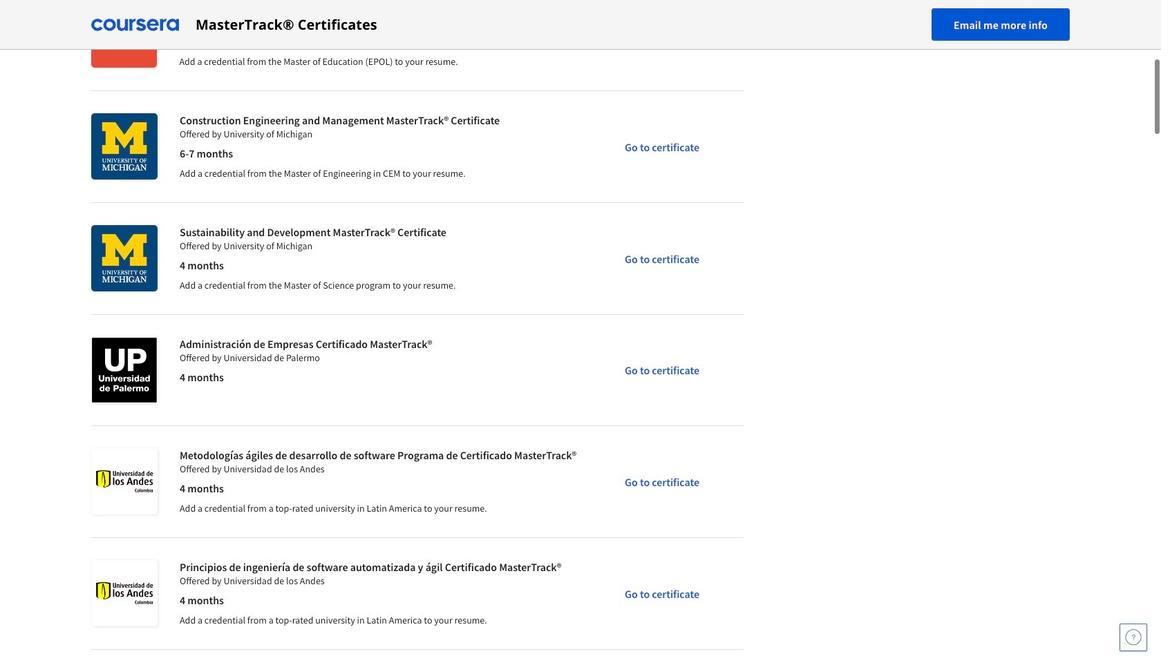 Task type: describe. For each thing, give the bounding box(es) containing it.
help center image
[[1126, 630, 1142, 646]]

2 university of michigan image from the top
[[91, 225, 158, 292]]

2 universidad de los andes image from the top
[[91, 561, 158, 627]]

universidad de palermo image
[[91, 337, 158, 404]]

1 universidad de los andes image from the top
[[91, 449, 158, 515]]



Task type: vqa. For each thing, say whether or not it's contained in the screenshot.
university of michigan 'image' to the top
yes



Task type: locate. For each thing, give the bounding box(es) containing it.
0 vertical spatial university of michigan image
[[91, 113, 158, 180]]

universidad de los andes image
[[91, 449, 158, 515], [91, 561, 158, 627]]

coursera image
[[91, 13, 179, 36]]

university of illinois at urbana-champaign image
[[91, 1, 157, 68]]

0 vertical spatial universidad de los andes image
[[91, 449, 158, 515]]

university of michigan image
[[91, 113, 158, 180], [91, 225, 158, 292]]

1 vertical spatial university of michigan image
[[91, 225, 158, 292]]

1 vertical spatial universidad de los andes image
[[91, 561, 158, 627]]

1 university of michigan image from the top
[[91, 113, 158, 180]]



